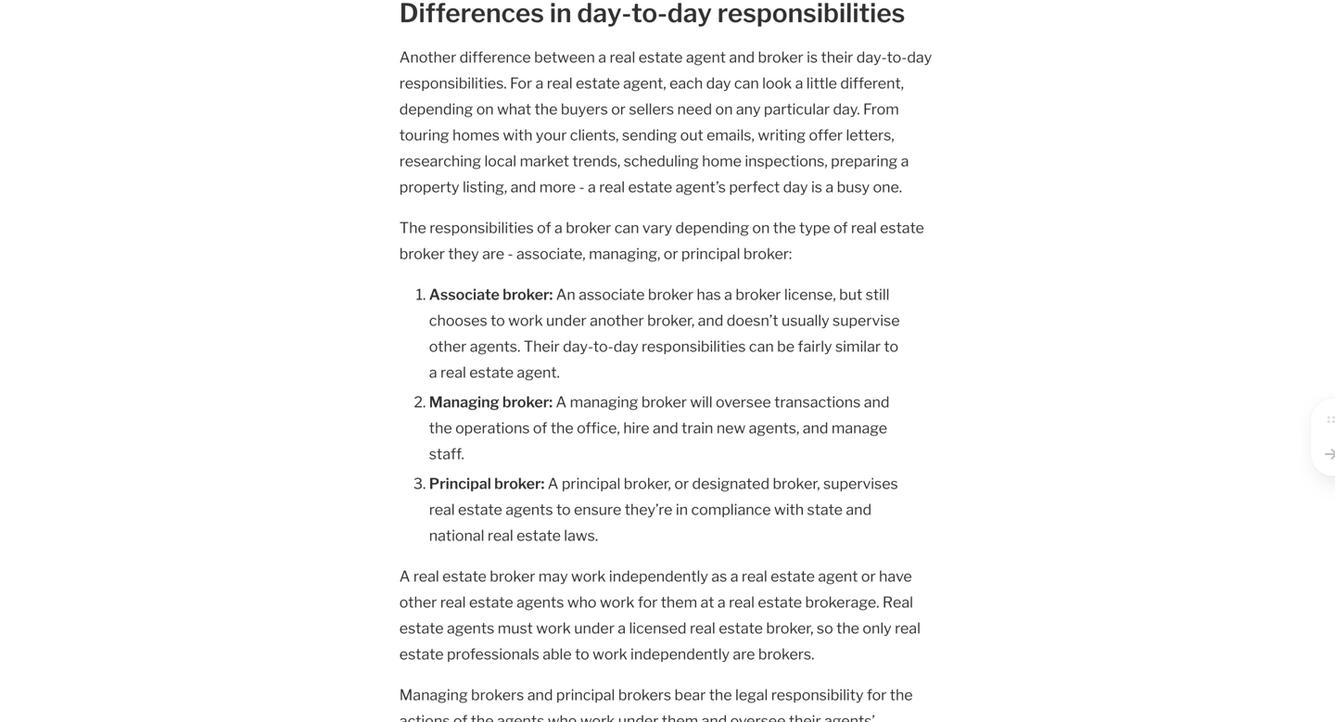 Task type: describe. For each thing, give the bounding box(es) containing it.
a for managing broker:
[[556, 393, 567, 411]]

more
[[540, 178, 576, 196]]

real down national
[[414, 568, 439, 586]]

an associate broker has a broker license, but still chooses to work under another broker, and doesn't usually supervise other agents. their day-to-day responsibilities can be fairly similar to a real estate agent.
[[429, 286, 900, 382]]

a left busy
[[826, 178, 834, 196]]

a right between on the top left
[[599, 48, 607, 66]]

real right national
[[488, 527, 514, 545]]

staff.
[[429, 445, 465, 463]]

and up any
[[730, 48, 755, 66]]

agents inside managing brokers and principal brokers bear the legal responsibility for the actions of the agents who work under them and oversee their agents
[[497, 713, 545, 723]]

busy
[[837, 178, 870, 196]]

on inside the responsibilities of a broker can vary depending on the type of real estate broker they are - associate, managing, or principal broker:
[[753, 219, 770, 237]]

usually
[[782, 312, 830, 330]]

preparing
[[831, 152, 898, 170]]

day inside an associate broker has a broker license, but still chooses to work under another broker, and doesn't usually supervise other agents. their day-to-day responsibilities can be fairly similar to a real estate agent.
[[614, 338, 639, 356]]

under inside a real estate broker may work independently as a real estate agent or have other real estate agents who work for them at a real estate brokerage. real estate agents must work under a licensed real estate broker, so the only real estate professionals able to work independently are brokers.
[[574, 620, 615, 638]]

they
[[448, 245, 479, 263]]

the responsibilities of a broker can vary depending on the type of real estate broker they are - associate, managing, or principal broker:
[[400, 219, 925, 263]]

broker up 'managing,'
[[566, 219, 612, 237]]

brokers.
[[759, 646, 815, 664]]

work inside an associate broker has a broker license, but still chooses to work under another broker, and doesn't usually supervise other agents. their day-to-day responsibilities can be fairly similar to a real estate agent.
[[509, 312, 543, 330]]

associate
[[429, 286, 500, 304]]

a right has
[[725, 286, 733, 304]]

touring
[[400, 126, 450, 144]]

hire
[[624, 419, 650, 437]]

in
[[676, 501, 688, 519]]

agents,
[[749, 419, 800, 437]]

1 horizontal spatial on
[[716, 100, 733, 118]]

0 vertical spatial independently
[[609, 568, 709, 586]]

broker inside a real estate broker may work independently as a real estate agent or have other real estate agents who work for them at a real estate brokerage. real estate agents must work under a licensed real estate broker, so the only real estate professionals able to work independently are brokers.
[[490, 568, 536, 586]]

has
[[697, 286, 722, 304]]

can inside the responsibilities of a broker can vary depending on the type of real estate broker they are - associate, managing, or principal broker:
[[615, 219, 640, 237]]

each
[[670, 74, 703, 92]]

broker: for associate
[[503, 286, 553, 304]]

sellers
[[629, 100, 675, 118]]

day- inside another difference between a real estate agent and broker is their day-to-day responsibilities. for a real estate agent, each day can look a little different, depending on what the buyers or sellers need on any particular day. from touring homes with your clients, sending out emails, writing offer letters, researching local market trends, scheduling home inspections, preparing a property listing, and more - a real estate agent's perfect day is a busy one.
[[857, 48, 888, 66]]

only
[[863, 620, 892, 638]]

little
[[807, 74, 838, 92]]

managing
[[570, 393, 639, 411]]

real down real
[[895, 620, 921, 638]]

are inside the responsibilities of a broker can vary depending on the type of real estate broker they are - associate, managing, or principal broker:
[[482, 245, 505, 263]]

supervise
[[833, 312, 900, 330]]

office,
[[577, 419, 620, 437]]

broker inside another difference between a real estate agent and broker is their day-to-day responsibilities. for a real estate agent, each day can look a little different, depending on what the buyers or sellers need on any particular day. from touring homes with your clients, sending out emails, writing offer letters, researching local market trends, scheduling home inspections, preparing a property listing, and more - a real estate agent's perfect day is a busy one.
[[759, 48, 804, 66]]

the left office,
[[551, 419, 574, 437]]

for inside a real estate broker may work independently as a real estate agent or have other real estate agents who work for them at a real estate brokerage. real estate agents must work under a licensed real estate broker, so the only real estate professionals able to work independently are brokers.
[[638, 594, 658, 612]]

managing for managing broker:
[[429, 393, 500, 411]]

a principal broker, or designated broker, supervises real estate agents to ensure they're in compliance with state and national real estate laws.
[[429, 475, 899, 545]]

difference
[[460, 48, 531, 66]]

of inside 'a managing broker will oversee transactions and the operations of the office, hire and train new agents, and manage staff.'
[[533, 419, 548, 437]]

licensed
[[629, 620, 687, 638]]

able
[[543, 646, 572, 664]]

day.
[[834, 100, 861, 118]]

and down the bear
[[702, 713, 728, 723]]

one.
[[874, 178, 903, 196]]

and up manage
[[864, 393, 890, 411]]

another difference between a real estate agent and broker is their day-to-day responsibilities. for a real estate agent, each day can look a little different, depending on what the buyers or sellers need on any particular day. from touring homes with your clients, sending out emails, writing offer letters, researching local market trends, scheduling home inspections, preparing a property listing, and more - a real estate agent's perfect day is a busy one.
[[400, 48, 933, 196]]

different,
[[841, 74, 905, 92]]

professionals
[[447, 646, 540, 664]]

broker left has
[[648, 286, 694, 304]]

your
[[536, 126, 567, 144]]

principal inside the a principal broker, or designated broker, supervises real estate agents to ensure they're in compliance with state and national real estate laws.
[[562, 475, 621, 493]]

their inside managing brokers and principal brokers bear the legal responsibility for the actions of the agents who work under them and oversee their agents
[[789, 713, 822, 723]]

as
[[712, 568, 728, 586]]

home
[[702, 152, 742, 170]]

to inside the a principal broker, or designated broker, supervises real estate agents to ensure they're in compliance with state and national real estate laws.
[[557, 501, 571, 519]]

perfect
[[730, 178, 780, 196]]

particular
[[764, 100, 830, 118]]

letters,
[[847, 126, 895, 144]]

buyers
[[561, 100, 608, 118]]

will
[[691, 393, 713, 411]]

license,
[[785, 286, 837, 304]]

at
[[701, 594, 715, 612]]

real right at in the right bottom of the page
[[729, 594, 755, 612]]

broker down the
[[400, 245, 445, 263]]

and down transactions
[[803, 419, 829, 437]]

a right look on the right top of the page
[[796, 74, 804, 92]]

estate inside an associate broker has a broker license, but still chooses to work under another broker, and doesn't usually supervise other agents. their day-to-day responsibilities can be fairly similar to a real estate agent.
[[470, 364, 514, 382]]

the right actions
[[471, 713, 494, 723]]

agents inside the a principal broker, or designated broker, supervises real estate agents to ensure they're in compliance with state and national real estate laws.
[[506, 501, 553, 519]]

and inside the a principal broker, or designated broker, supervises real estate agents to ensure they're in compliance with state and national real estate laws.
[[846, 501, 872, 519]]

the down only
[[890, 687, 913, 705]]

the
[[400, 219, 427, 237]]

other inside an associate broker has a broker license, but still chooses to work under another broker, and doesn't usually supervise other agents. their day-to-day responsibilities can be fairly similar to a real estate agent.
[[429, 338, 467, 356]]

- inside the responsibilities of a broker can vary depending on the type of real estate broker they are - associate, managing, or principal broker:
[[508, 245, 514, 263]]

need
[[678, 100, 713, 118]]

designated
[[693, 475, 770, 493]]

an
[[556, 286, 576, 304]]

principal
[[429, 475, 492, 493]]

other inside a real estate broker may work independently as a real estate agent or have other real estate agents who work for them at a real estate brokerage. real estate agents must work under a licensed real estate broker, so the only real estate professionals able to work independently are brokers.
[[400, 594, 437, 612]]

homes
[[453, 126, 500, 144]]

another
[[590, 312, 644, 330]]

from
[[864, 100, 900, 118]]

a right for
[[536, 74, 544, 92]]

operations
[[456, 419, 530, 437]]

0 vertical spatial is
[[807, 48, 818, 66]]

agents.
[[470, 338, 521, 356]]

sending
[[622, 126, 677, 144]]

and right the hire
[[653, 419, 679, 437]]

to up agents.
[[491, 312, 505, 330]]

agent's
[[676, 178, 726, 196]]

managing,
[[589, 245, 661, 263]]

any
[[737, 100, 761, 118]]

they're
[[625, 501, 673, 519]]

agents down may
[[517, 594, 564, 612]]

a inside a real estate broker may work independently as a real estate agent or have other real estate agents who work for them at a real estate brokerage. real estate agents must work under a licensed real estate broker, so the only real estate professionals able to work independently are brokers.
[[400, 568, 410, 586]]

a up 'one.'
[[901, 152, 910, 170]]

a real estate broker may work independently as a real estate agent or have other real estate agents who work for them at a real estate brokerage. real estate agents must work under a licensed real estate broker, so the only real estate professionals able to work independently are brokers.
[[400, 568, 921, 664]]

still
[[866, 286, 890, 304]]

agent.
[[517, 364, 560, 382]]

the inside another difference between a real estate agent and broker is their day-to-day responsibilities. for a real estate agent, each day can look a little different, depending on what the buyers or sellers need on any particular day. from touring homes with your clients, sending out emails, writing offer letters, researching local market trends, scheduling home inspections, preparing a property listing, and more - a real estate agent's perfect day is a busy one.
[[535, 100, 558, 118]]

agents up professionals
[[447, 620, 495, 638]]

market
[[520, 152, 570, 170]]

ensure
[[574, 501, 622, 519]]

inspections,
[[745, 152, 828, 170]]

2 brokers from the left
[[619, 687, 672, 705]]

be
[[778, 338, 795, 356]]

depending inside another difference between a real estate agent and broker is their day-to-day responsibilities. for a real estate agent, each day can look a little different, depending on what the buyers or sellers need on any particular day. from touring homes with your clients, sending out emails, writing offer letters, researching local market trends, scheduling home inspections, preparing a property listing, and more - a real estate agent's perfect day is a busy one.
[[400, 100, 473, 118]]

associate
[[579, 286, 645, 304]]

scheduling
[[624, 152, 699, 170]]

and down able
[[528, 687, 553, 705]]

listing,
[[463, 178, 508, 196]]

broker: for managing
[[503, 393, 553, 411]]

transactions
[[775, 393, 861, 411]]

of up associate, at the top of the page
[[537, 219, 552, 237]]

depending inside the responsibilities of a broker can vary depending on the type of real estate broker they are - associate, managing, or principal broker:
[[676, 219, 750, 237]]

a down chooses
[[429, 364, 438, 382]]

a down trends,
[[588, 178, 596, 196]]

managing for managing brokers and principal brokers bear the legal responsibility for the actions of the agents who work under them and oversee their agents
[[400, 687, 468, 705]]

of inside managing brokers and principal brokers bear the legal responsibility for the actions of the agents who work under them and oversee their agents
[[454, 713, 468, 723]]

responsibility
[[772, 687, 864, 705]]

out
[[681, 126, 704, 144]]

what
[[497, 100, 532, 118]]

doesn't
[[727, 312, 779, 330]]

fairly
[[798, 338, 833, 356]]

associate broker:
[[429, 286, 553, 304]]

real up professionals
[[440, 594, 466, 612]]

real down between on the top left
[[547, 74, 573, 92]]

type
[[800, 219, 831, 237]]

broker, up the they're
[[624, 475, 672, 493]]



Task type: locate. For each thing, give the bounding box(es) containing it.
the up 'staff.'
[[429, 419, 452, 437]]

0 vertical spatial to-
[[888, 48, 908, 66]]

broker: for principal
[[495, 475, 545, 493]]

broker left may
[[490, 568, 536, 586]]

1 vertical spatial independently
[[631, 646, 730, 664]]

chooses
[[429, 312, 488, 330]]

them
[[661, 594, 698, 612], [662, 713, 699, 723]]

day- up different,
[[857, 48, 888, 66]]

under left licensed
[[574, 620, 615, 638]]

1 horizontal spatial agent
[[819, 568, 859, 586]]

broker, up state
[[773, 475, 821, 493]]

1 vertical spatial managing
[[400, 687, 468, 705]]

or inside the a principal broker, or designated broker, supervises real estate agents to ensure they're in compliance with state and national real estate laws.
[[675, 475, 689, 493]]

managing up actions
[[400, 687, 468, 705]]

for
[[638, 594, 658, 612], [867, 687, 887, 705]]

new
[[717, 419, 746, 437]]

other down chooses
[[429, 338, 467, 356]]

- inside another difference between a real estate agent and broker is their day-to-day responsibilities. for a real estate agent, each day can look a little different, depending on what the buyers or sellers need on any particular day. from touring homes with your clients, sending out emails, writing offer letters, researching local market trends, scheduling home inspections, preparing a property listing, and more - a real estate agent's perfect day is a busy one.
[[579, 178, 585, 196]]

broker: inside the responsibilities of a broker can vary depending on the type of real estate broker they are - associate, managing, or principal broker:
[[744, 245, 793, 263]]

0 vertical spatial day-
[[857, 48, 888, 66]]

offer
[[809, 126, 843, 144]]

1 vertical spatial principal
[[562, 475, 621, 493]]

brokers down professionals
[[471, 687, 524, 705]]

0 vertical spatial depending
[[400, 100, 473, 118]]

-
[[579, 178, 585, 196], [508, 245, 514, 263]]

on left any
[[716, 100, 733, 118]]

to up laws.
[[557, 501, 571, 519]]

is left busy
[[812, 178, 823, 196]]

and down supervises
[[846, 501, 872, 519]]

is
[[807, 48, 818, 66], [812, 178, 823, 196]]

0 vertical spatial a
[[556, 393, 567, 411]]

0 vertical spatial other
[[429, 338, 467, 356]]

can inside another difference between a real estate agent and broker is their day-to-day responsibilities. for a real estate agent, each day can look a little different, depending on what the buyers or sellers need on any particular day. from touring homes with your clients, sending out emails, writing offer letters, researching local market trends, scheduling home inspections, preparing a property listing, and more - a real estate agent's perfect day is a busy one.
[[735, 74, 760, 92]]

1 horizontal spatial are
[[733, 646, 756, 664]]

1 vertical spatial day-
[[563, 338, 594, 356]]

under inside an associate broker has a broker license, but still chooses to work under another broker, and doesn't usually supervise other agents. their day-to-day responsibilities can be fairly similar to a real estate agent.
[[546, 312, 587, 330]]

so
[[817, 620, 834, 638]]

associate,
[[517, 245, 586, 263]]

actions
[[400, 713, 450, 723]]

and
[[730, 48, 755, 66], [511, 178, 537, 196], [698, 312, 724, 330], [864, 393, 890, 411], [653, 419, 679, 437], [803, 419, 829, 437], [846, 501, 872, 519], [528, 687, 553, 705], [702, 713, 728, 723]]

independently
[[609, 568, 709, 586], [631, 646, 730, 664]]

agent inside a real estate broker may work independently as a real estate agent or have other real estate agents who work for them at a real estate brokerage. real estate agents must work under a licensed real estate broker, so the only real estate professionals able to work independently are brokers.
[[819, 568, 859, 586]]

responsibilities down has
[[642, 338, 746, 356]]

of right type
[[834, 219, 848, 237]]

train
[[682, 419, 714, 437]]

0 horizontal spatial on
[[477, 100, 494, 118]]

principal up has
[[682, 245, 741, 263]]

1 vertical spatial agent
[[819, 568, 859, 586]]

can left be
[[750, 338, 774, 356]]

0 horizontal spatial brokers
[[471, 687, 524, 705]]

with down the what
[[503, 126, 533, 144]]

broker: up license,
[[744, 245, 793, 263]]

1 horizontal spatial day-
[[857, 48, 888, 66]]

of right operations
[[533, 419, 548, 437]]

trends,
[[573, 152, 621, 170]]

real up agent, on the left
[[610, 48, 636, 66]]

real inside an associate broker has a broker license, but still chooses to work under another broker, and doesn't usually supervise other agents. their day-to-day responsibilities can be fairly similar to a real estate agent.
[[441, 364, 467, 382]]

estate inside the responsibilities of a broker can vary depending on the type of real estate broker they are - associate, managing, or principal broker:
[[881, 219, 925, 237]]

principal up ensure
[[562, 475, 621, 493]]

depending up touring
[[400, 100, 473, 118]]

work inside managing brokers and principal brokers bear the legal responsibility for the actions of the agents who work under them and oversee their agents
[[581, 713, 615, 723]]

real
[[610, 48, 636, 66], [547, 74, 573, 92], [600, 178, 625, 196], [852, 219, 877, 237], [441, 364, 467, 382], [429, 501, 455, 519], [488, 527, 514, 545], [414, 568, 439, 586], [742, 568, 768, 586], [440, 594, 466, 612], [729, 594, 755, 612], [690, 620, 716, 638], [895, 620, 921, 638]]

may
[[539, 568, 568, 586]]

depending
[[400, 100, 473, 118], [676, 219, 750, 237]]

their up little
[[822, 48, 854, 66]]

broker,
[[648, 312, 695, 330], [624, 475, 672, 493], [773, 475, 821, 493], [767, 620, 814, 638]]

the inside the responsibilities of a broker can vary depending on the type of real estate broker they are - associate, managing, or principal broker:
[[774, 219, 797, 237]]

day- inside an associate broker has a broker license, but still chooses to work under another broker, and doesn't usually supervise other agents. their day-to-day responsibilities can be fairly similar to a real estate agent.
[[563, 338, 594, 356]]

1 horizontal spatial responsibilities
[[642, 338, 746, 356]]

- left associate, at the top of the page
[[508, 245, 514, 263]]

day- right their
[[563, 338, 594, 356]]

the right the bear
[[709, 687, 733, 705]]

clients,
[[570, 126, 619, 144]]

them down the bear
[[662, 713, 699, 723]]

1 vertical spatial them
[[662, 713, 699, 723]]

their down responsibility
[[789, 713, 822, 723]]

1 horizontal spatial -
[[579, 178, 585, 196]]

1 vertical spatial responsibilities
[[642, 338, 746, 356]]

0 vertical spatial are
[[482, 245, 505, 263]]

1 vertical spatial oversee
[[731, 713, 786, 723]]

broker, up brokers.
[[767, 620, 814, 638]]

to
[[491, 312, 505, 330], [885, 338, 899, 356], [557, 501, 571, 519], [575, 646, 590, 664]]

their
[[524, 338, 560, 356]]

researching
[[400, 152, 482, 170]]

to-
[[888, 48, 908, 66], [594, 338, 614, 356]]

principal
[[682, 245, 741, 263], [562, 475, 621, 493], [557, 687, 615, 705]]

0 horizontal spatial are
[[482, 245, 505, 263]]

real down busy
[[852, 219, 877, 237]]

can up 'managing,'
[[615, 219, 640, 237]]

1 vertical spatial for
[[867, 687, 887, 705]]

real
[[883, 594, 914, 612]]

1 vertical spatial are
[[733, 646, 756, 664]]

can inside an associate broker has a broker license, but still chooses to work under another broker, and doesn't usually supervise other agents. their day-to-day responsibilities can be fairly similar to a real estate agent.
[[750, 338, 774, 356]]

0 horizontal spatial agent
[[686, 48, 726, 66]]

broker left will
[[642, 393, 687, 411]]

but
[[840, 286, 863, 304]]

who inside managing brokers and principal brokers bear the legal responsibility for the actions of the agents who work under them and oversee their agents
[[548, 713, 577, 723]]

agent,
[[624, 74, 667, 92]]

0 horizontal spatial with
[[503, 126, 533, 144]]

broker, inside an associate broker has a broker license, but still chooses to work under another broker, and doesn't usually supervise other agents. their day-to-day responsibilities can be fairly similar to a real estate agent.
[[648, 312, 695, 330]]

or inside another difference between a real estate agent and broker is their day-to-day responsibilities. for a real estate agent, each day can look a little different, depending on what the buyers or sellers need on any particular day. from touring homes with your clients, sending out emails, writing offer letters, researching local market trends, scheduling home inspections, preparing a property listing, and more - a real estate agent's perfect day is a busy one.
[[612, 100, 626, 118]]

a right as
[[731, 568, 739, 586]]

0 horizontal spatial to-
[[594, 338, 614, 356]]

can up any
[[735, 74, 760, 92]]

broker, right another
[[648, 312, 695, 330]]

on down perfect
[[753, 219, 770, 237]]

who down able
[[548, 713, 577, 723]]

the right so
[[837, 620, 860, 638]]

look
[[763, 74, 792, 92]]

bear
[[675, 687, 706, 705]]

broker up doesn't at the right top of page
[[736, 286, 782, 304]]

broker, inside a real estate broker may work independently as a real estate agent or have other real estate agents who work for them at a real estate brokerage. real estate agents must work under a licensed real estate broker, so the only real estate professionals able to work independently are brokers.
[[767, 620, 814, 638]]

a inside 'a managing broker will oversee transactions and the operations of the office, hire and train new agents, and manage staff.'
[[556, 393, 567, 411]]

broker inside 'a managing broker will oversee transactions and the operations of the office, hire and train new agents, and manage staff.'
[[642, 393, 687, 411]]

brokerage.
[[806, 594, 880, 612]]

with inside the a principal broker, or designated broker, supervises real estate agents to ensure they're in compliance with state and national real estate laws.
[[775, 501, 804, 519]]

the up your on the top left
[[535, 100, 558, 118]]

and down has
[[698, 312, 724, 330]]

between
[[535, 48, 595, 66]]

broker:
[[744, 245, 793, 263], [503, 286, 553, 304], [503, 393, 553, 411], [495, 475, 545, 493]]

responsibilities inside an associate broker has a broker license, but still chooses to work under another broker, and doesn't usually supervise other agents. their day-to-day responsibilities can be fairly similar to a real estate agent.
[[642, 338, 746, 356]]

agents down 'principal broker:'
[[506, 501, 553, 519]]

a inside the a principal broker, or designated broker, supervises real estate agents to ensure they're in compliance with state and national real estate laws.
[[548, 475, 559, 493]]

who inside a real estate broker may work independently as a real estate agent or have other real estate agents who work for them at a real estate brokerage. real estate agents must work under a licensed real estate broker, so the only real estate professionals able to work independently are brokers.
[[568, 594, 597, 612]]

managing inside managing brokers and principal brokers bear the legal responsibility for the actions of the agents who work under them and oversee their agents
[[400, 687, 468, 705]]

of
[[537, 219, 552, 237], [834, 219, 848, 237], [533, 419, 548, 437], [454, 713, 468, 723]]

legal
[[736, 687, 769, 705]]

agent inside another difference between a real estate agent and broker is their day-to-day responsibilities. for a real estate agent, each day can look a little different, depending on what the buyers or sellers need on any particular day. from touring homes with your clients, sending out emails, writing offer letters, researching local market trends, scheduling home inspections, preparing a property listing, and more - a real estate agent's perfect day is a busy one.
[[686, 48, 726, 66]]

or inside a real estate broker may work independently as a real estate agent or have other real estate agents who work for them at a real estate brokerage. real estate agents must work under a licensed real estate broker, so the only real estate professionals able to work independently are brokers.
[[862, 568, 876, 586]]

oversee inside 'a managing broker will oversee transactions and the operations of the office, hire and train new agents, and manage staff.'
[[716, 393, 772, 411]]

under down an at the left top of the page
[[546, 312, 587, 330]]

0 horizontal spatial depending
[[400, 100, 473, 118]]

1 vertical spatial their
[[789, 713, 822, 723]]

work
[[509, 312, 543, 330], [571, 568, 606, 586], [600, 594, 635, 612], [537, 620, 571, 638], [593, 646, 628, 664], [581, 713, 615, 723]]

0 vertical spatial them
[[661, 594, 698, 612]]

1 horizontal spatial brokers
[[619, 687, 672, 705]]

2 vertical spatial principal
[[557, 687, 615, 705]]

2 vertical spatial a
[[400, 568, 410, 586]]

principal inside managing brokers and principal brokers bear the legal responsibility for the actions of the agents who work under them and oversee their agents
[[557, 687, 615, 705]]

compliance
[[692, 501, 771, 519]]

0 vertical spatial with
[[503, 126, 533, 144]]

a right at in the right bottom of the page
[[718, 594, 726, 612]]

and down market
[[511, 178, 537, 196]]

managing up operations
[[429, 393, 500, 411]]

0 horizontal spatial for
[[638, 594, 658, 612]]

a up associate, at the top of the page
[[555, 219, 563, 237]]

are up legal on the bottom of the page
[[733, 646, 756, 664]]

to right similar in the right of the page
[[885, 338, 899, 356]]

0 horizontal spatial responsibilities
[[430, 219, 534, 237]]

1 vertical spatial is
[[812, 178, 823, 196]]

on up homes
[[477, 100, 494, 118]]

0 vertical spatial agent
[[686, 48, 726, 66]]

real up managing broker:
[[441, 364, 467, 382]]

managing brokers and principal brokers bear the legal responsibility for the actions of the agents who work under them and oversee their agents
[[400, 687, 923, 723]]

real right as
[[742, 568, 768, 586]]

a left licensed
[[618, 620, 626, 638]]

0 vertical spatial for
[[638, 594, 658, 612]]

principal inside the responsibilities of a broker can vary depending on the type of real estate broker they are - associate, managing, or principal broker:
[[682, 245, 741, 263]]

1 vertical spatial with
[[775, 501, 804, 519]]

their inside another difference between a real estate agent and broker is their day-to-day responsibilities. for a real estate agent, each day can look a little different, depending on what the buyers or sellers need on any particular day. from touring homes with your clients, sending out emails, writing offer letters, researching local market trends, scheduling home inspections, preparing a property listing, and more - a real estate agent's perfect day is a busy one.
[[822, 48, 854, 66]]

on
[[477, 100, 494, 118], [716, 100, 733, 118], [753, 219, 770, 237]]

independently down licensed
[[631, 646, 730, 664]]

a inside the responsibilities of a broker can vary depending on the type of real estate broker they are - associate, managing, or principal broker:
[[555, 219, 563, 237]]

0 vertical spatial who
[[568, 594, 597, 612]]

agent up brokerage.
[[819, 568, 859, 586]]

with left state
[[775, 501, 804, 519]]

1 vertical spatial depending
[[676, 219, 750, 237]]

to- up different,
[[888, 48, 908, 66]]

or inside the responsibilities of a broker can vary depending on the type of real estate broker they are - associate, managing, or principal broker:
[[664, 245, 679, 263]]

2 horizontal spatial on
[[753, 219, 770, 237]]

a managing broker will oversee transactions and the operations of the office, hire and train new agents, and manage staff.
[[429, 393, 890, 463]]

of right actions
[[454, 713, 468, 723]]

2 vertical spatial under
[[619, 713, 659, 723]]

0 vertical spatial responsibilities
[[430, 219, 534, 237]]

supervises
[[824, 475, 899, 493]]

responsibilities up they
[[430, 219, 534, 237]]

the
[[535, 100, 558, 118], [774, 219, 797, 237], [429, 419, 452, 437], [551, 419, 574, 437], [837, 620, 860, 638], [709, 687, 733, 705], [890, 687, 913, 705], [471, 713, 494, 723]]

broker
[[759, 48, 804, 66], [566, 219, 612, 237], [400, 245, 445, 263], [648, 286, 694, 304], [736, 286, 782, 304], [642, 393, 687, 411], [490, 568, 536, 586]]

day
[[908, 48, 933, 66], [707, 74, 732, 92], [784, 178, 809, 196], [614, 338, 639, 356]]

their
[[822, 48, 854, 66], [789, 713, 822, 723]]

estate
[[639, 48, 683, 66], [576, 74, 620, 92], [629, 178, 673, 196], [881, 219, 925, 237], [470, 364, 514, 382], [458, 501, 503, 519], [517, 527, 561, 545], [443, 568, 487, 586], [771, 568, 815, 586], [469, 594, 514, 612], [758, 594, 803, 612], [400, 620, 444, 638], [719, 620, 763, 638], [400, 646, 444, 664]]

or left have
[[862, 568, 876, 586]]

for inside managing brokers and principal brokers bear the legal responsibility for the actions of the agents who work under them and oversee their agents
[[867, 687, 887, 705]]

agent up each
[[686, 48, 726, 66]]

broker up look on the right top of the page
[[759, 48, 804, 66]]

national
[[429, 527, 485, 545]]

principal broker:
[[429, 475, 545, 493]]

other down national
[[400, 594, 437, 612]]

them inside managing brokers and principal brokers bear the legal responsibility for the actions of the agents who work under them and oversee their agents
[[662, 713, 699, 723]]

broker: down agent.
[[503, 393, 553, 411]]

manage
[[832, 419, 888, 437]]

the left type
[[774, 219, 797, 237]]

agent
[[686, 48, 726, 66], [819, 568, 859, 586]]

and inside an associate broker has a broker license, but still chooses to work under another broker, and doesn't usually supervise other agents. their day-to-day responsibilities can be fairly similar to a real estate agent.
[[698, 312, 724, 330]]

or up in
[[675, 475, 689, 493]]

0 vertical spatial managing
[[429, 393, 500, 411]]

2 vertical spatial can
[[750, 338, 774, 356]]

oversee down legal on the bottom of the page
[[731, 713, 786, 723]]

0 vertical spatial can
[[735, 74, 760, 92]]

laws.
[[564, 527, 599, 545]]

a
[[556, 393, 567, 411], [548, 475, 559, 493], [400, 568, 410, 586]]

have
[[880, 568, 913, 586]]

similar
[[836, 338, 881, 356]]

another
[[400, 48, 457, 66]]

0 vertical spatial principal
[[682, 245, 741, 263]]

1 vertical spatial to-
[[594, 338, 614, 356]]

1 vertical spatial other
[[400, 594, 437, 612]]

responsibilities inside the responsibilities of a broker can vary depending on the type of real estate broker they are - associate, managing, or principal broker:
[[430, 219, 534, 237]]

0 vertical spatial their
[[822, 48, 854, 66]]

vary
[[643, 219, 673, 237]]

1 vertical spatial a
[[548, 475, 559, 493]]

principal down able
[[557, 687, 615, 705]]

0 vertical spatial -
[[579, 178, 585, 196]]

writing
[[758, 126, 806, 144]]

to- inside an associate broker has a broker license, but still chooses to work under another broker, and doesn't usually supervise other agents. their day-to-day responsibilities can be fairly similar to a real estate agent.
[[594, 338, 614, 356]]

1 brokers from the left
[[471, 687, 524, 705]]

1 vertical spatial under
[[574, 620, 615, 638]]

1 horizontal spatial to-
[[888, 48, 908, 66]]

emails,
[[707, 126, 755, 144]]

1 vertical spatial can
[[615, 219, 640, 237]]

are inside a real estate broker may work independently as a real estate agent or have other real estate agents who work for them at a real estate brokerage. real estate agents must work under a licensed real estate broker, so the only real estate professionals able to work independently are brokers.
[[733, 646, 756, 664]]

0 horizontal spatial day-
[[563, 338, 594, 356]]

1 vertical spatial who
[[548, 713, 577, 723]]

brokers left the bear
[[619, 687, 672, 705]]

oversee inside managing brokers and principal brokers bear the legal responsibility for the actions of the agents who work under them and oversee their agents
[[731, 713, 786, 723]]

them inside a real estate broker may work independently as a real estate agent or have other real estate agents who work for them at a real estate brokerage. real estate agents must work under a licensed real estate broker, so the only real estate professionals able to work independently are brokers.
[[661, 594, 698, 612]]

1 horizontal spatial depending
[[676, 219, 750, 237]]

is up little
[[807, 48, 818, 66]]

with inside another difference between a real estate agent and broker is their day-to-day responsibilities. for a real estate agent, each day can look a little different, depending on what the buyers or sellers need on any particular day. from touring homes with your clients, sending out emails, writing offer letters, researching local market trends, scheduling home inspections, preparing a property listing, and more - a real estate agent's perfect day is a busy one.
[[503, 126, 533, 144]]

a for principal broker:
[[548, 475, 559, 493]]

to inside a real estate broker may work independently as a real estate agent or have other real estate agents who work for them at a real estate brokerage. real estate agents must work under a licensed real estate broker, so the only real estate professionals able to work independently are brokers.
[[575, 646, 590, 664]]

a
[[599, 48, 607, 66], [536, 74, 544, 92], [796, 74, 804, 92], [901, 152, 910, 170], [588, 178, 596, 196], [826, 178, 834, 196], [555, 219, 563, 237], [725, 286, 733, 304], [429, 364, 438, 382], [731, 568, 739, 586], [718, 594, 726, 612], [618, 620, 626, 638]]

0 vertical spatial oversee
[[716, 393, 772, 411]]

real inside the responsibilities of a broker can vary depending on the type of real estate broker they are - associate, managing, or principal broker:
[[852, 219, 877, 237]]

0 horizontal spatial -
[[508, 245, 514, 263]]

1 horizontal spatial with
[[775, 501, 804, 519]]

under down licensed
[[619, 713, 659, 723]]

responsibilities.
[[400, 74, 507, 92]]

the inside a real estate broker may work independently as a real estate agent or have other real estate agents who work for them at a real estate brokerage. real estate agents must work under a licensed real estate broker, so the only real estate professionals able to work independently are brokers.
[[837, 620, 860, 638]]

real down at in the right bottom of the page
[[690, 620, 716, 638]]

them left at in the right bottom of the page
[[661, 594, 698, 612]]

state
[[808, 501, 843, 519]]

1 vertical spatial -
[[508, 245, 514, 263]]

under inside managing brokers and principal brokers bear the legal responsibility for the actions of the agents who work under them and oversee their agents
[[619, 713, 659, 723]]

0 vertical spatial under
[[546, 312, 587, 330]]

- right more
[[579, 178, 585, 196]]

agents down professionals
[[497, 713, 545, 723]]

day-
[[857, 48, 888, 66], [563, 338, 594, 356]]

who
[[568, 594, 597, 612], [548, 713, 577, 723]]

real down trends,
[[600, 178, 625, 196]]

or left 'sellers'
[[612, 100, 626, 118]]

are right they
[[482, 245, 505, 263]]

1 horizontal spatial for
[[867, 687, 887, 705]]

to- inside another difference between a real estate agent and broker is their day-to-day responsibilities. for a real estate agent, each day can look a little different, depending on what the buyers or sellers need on any particular day. from touring homes with your clients, sending out emails, writing offer letters, researching local market trends, scheduling home inspections, preparing a property listing, and more - a real estate agent's perfect day is a busy one.
[[888, 48, 908, 66]]

real up national
[[429, 501, 455, 519]]



Task type: vqa. For each thing, say whether or not it's contained in the screenshot.
year-
no



